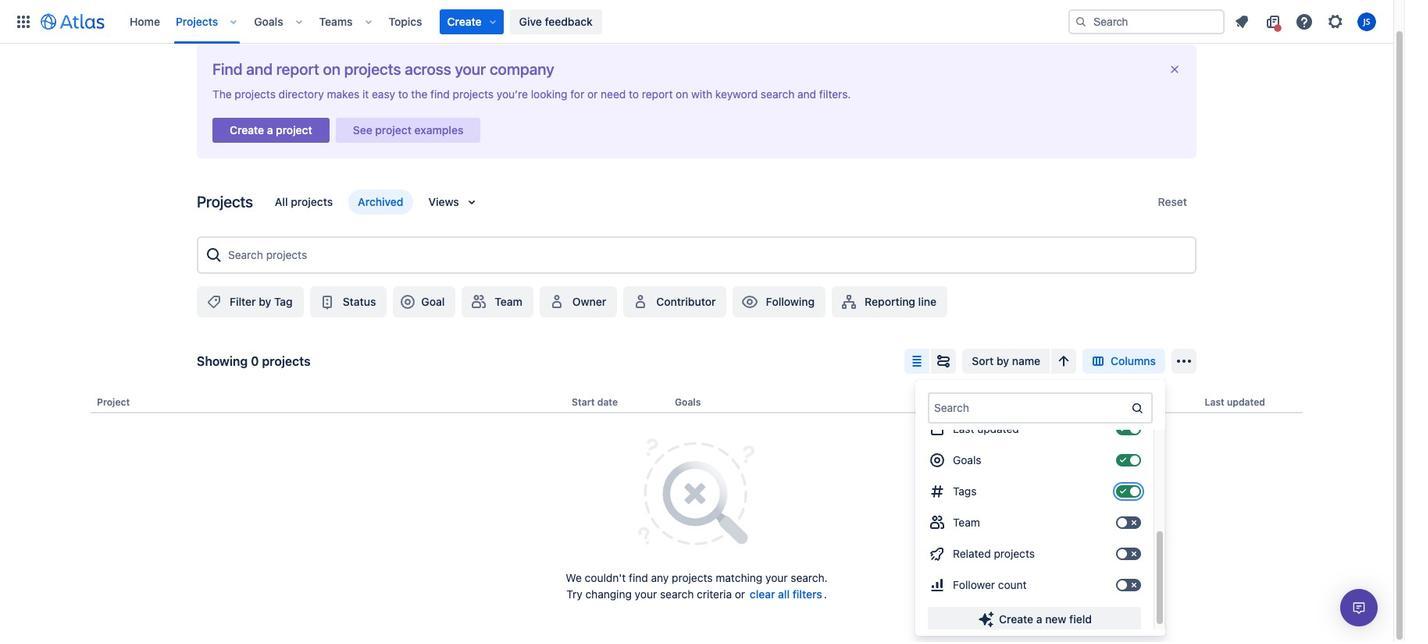 Task type: describe. For each thing, give the bounding box(es) containing it.
the
[[411, 87, 428, 101]]

1 horizontal spatial last updated
[[1205, 397, 1265, 409]]

by for sort
[[997, 355, 1009, 368]]

keyword
[[715, 87, 758, 101]]

filter
[[230, 295, 256, 309]]

tag image
[[205, 293, 223, 312]]

search field inside banner
[[1069, 9, 1225, 34]]

archived button
[[349, 190, 413, 215]]

following
[[766, 295, 815, 309]]

the
[[212, 87, 232, 101]]

create a new field button
[[928, 608, 1141, 633]]

clear
[[750, 588, 775, 602]]

teams link
[[314, 9, 357, 34]]

you're
[[497, 87, 528, 101]]

0 vertical spatial tags
[[994, 397, 1015, 409]]

projects inside top element
[[176, 14, 218, 28]]

easy
[[372, 87, 395, 101]]

owner
[[572, 295, 606, 309]]

by for filter
[[259, 295, 271, 309]]

see project examples
[[353, 123, 464, 137]]

0 vertical spatial search
[[761, 87, 795, 101]]

projects right the
[[235, 87, 276, 101]]

line
[[918, 295, 937, 309]]

1 horizontal spatial and
[[798, 87, 816, 101]]

0 vertical spatial last
[[1205, 397, 1225, 409]]

filter by tag button
[[197, 287, 304, 318]]

for
[[570, 87, 584, 101]]

settings image
[[1326, 12, 1345, 31]]

all
[[778, 588, 790, 602]]

reporting
[[865, 295, 915, 309]]

notifications image
[[1233, 12, 1251, 31]]

all projects
[[275, 195, 333, 209]]

start date
[[572, 397, 618, 409]]

0 horizontal spatial updated
[[977, 423, 1019, 436]]

views
[[428, 195, 459, 209]]

projects up count
[[994, 548, 1035, 561]]

archived
[[358, 195, 403, 209]]

account image
[[1358, 12, 1376, 31]]

reporting line
[[865, 295, 937, 309]]

create a new field
[[999, 613, 1092, 626]]

projects link
[[171, 9, 223, 34]]

0 horizontal spatial last updated
[[953, 423, 1019, 436]]

all projects button
[[265, 190, 342, 215]]

following image
[[741, 293, 760, 312]]

field
[[1069, 613, 1092, 626]]

Search projects field
[[223, 241, 1189, 269]]

banner containing home
[[0, 0, 1394, 44]]

goals link
[[249, 9, 288, 34]]

find
[[212, 60, 243, 78]]

views button
[[419, 190, 490, 215]]

projects inside we couldn't find any projects matching your search. try changing your search criteria or clear all filters .
[[672, 572, 713, 585]]

status image
[[318, 293, 336, 312]]

search.
[[791, 572, 828, 585]]

status button
[[310, 287, 387, 318]]

the projects directory makes it easy to the find projects you're looking for or need to report on with keyword search and filters.
[[212, 87, 851, 101]]

showing 0 projects
[[197, 355, 311, 369]]

1 vertical spatial last
[[953, 423, 974, 436]]

0 horizontal spatial find
[[430, 87, 450, 101]]

0 horizontal spatial tags
[[953, 485, 977, 498]]

.
[[824, 588, 827, 601]]

find and report on projects across your company
[[212, 60, 554, 78]]

1 project from the left
[[276, 123, 312, 137]]

across
[[405, 60, 451, 78]]

1 vertical spatial projects
[[197, 193, 253, 211]]

name
[[1012, 355, 1040, 368]]

follower
[[953, 579, 995, 592]]

contributor
[[656, 295, 716, 309]]

open intercom messenger image
[[1350, 599, 1369, 618]]

reset
[[1158, 195, 1187, 209]]

2 horizontal spatial goals
[[953, 454, 982, 467]]

your for search.
[[766, 572, 788, 585]]

feedback
[[545, 14, 593, 28]]

filter by tag
[[230, 295, 293, 309]]

examples
[[415, 123, 464, 137]]

related
[[953, 548, 991, 561]]

give
[[519, 14, 542, 28]]

projects left you're
[[453, 87, 494, 101]]

create a project button
[[212, 113, 329, 148]]

topics
[[389, 14, 422, 28]]

search inside we couldn't find any projects matching your search. try changing your search criteria or clear all filters .
[[660, 588, 694, 601]]

showing
[[197, 355, 248, 369]]

matching
[[716, 572, 763, 585]]

a for new
[[1036, 613, 1042, 626]]

topics link
[[384, 9, 427, 34]]

we
[[566, 572, 582, 585]]

count
[[998, 579, 1027, 592]]

give feedback button
[[510, 9, 602, 34]]

goal
[[421, 295, 445, 309]]

2 project from the left
[[375, 123, 412, 137]]

0 vertical spatial updated
[[1227, 397, 1265, 409]]

2 to from the left
[[629, 87, 639, 101]]

or for criteria
[[735, 588, 745, 601]]

makes
[[327, 87, 360, 101]]

create for create
[[447, 14, 482, 28]]



Task type: vqa. For each thing, say whether or not it's contained in the screenshot.
middle Goals
yes



Task type: locate. For each thing, give the bounding box(es) containing it.
create right topics on the left top
[[447, 14, 482, 28]]

status
[[343, 295, 376, 309]]

help image
[[1295, 12, 1314, 31]]

1 vertical spatial or
[[735, 588, 745, 601]]

0 vertical spatial by
[[259, 295, 271, 309]]

home link
[[125, 9, 165, 34]]

1 to from the left
[[398, 87, 408, 101]]

project
[[276, 123, 312, 137], [375, 123, 412, 137]]

by right the sort at bottom
[[997, 355, 1009, 368]]

related projects
[[953, 548, 1035, 561]]

filters.
[[819, 87, 851, 101]]

0 vertical spatial your
[[455, 60, 486, 78]]

1 vertical spatial create
[[230, 123, 264, 137]]

1 horizontal spatial on
[[676, 87, 688, 101]]

1 horizontal spatial to
[[629, 87, 639, 101]]

criteria
[[697, 588, 732, 601]]

0 vertical spatial or
[[587, 87, 598, 101]]

close banner image
[[1169, 63, 1181, 76]]

1 horizontal spatial report
[[642, 87, 673, 101]]

1 horizontal spatial project
[[375, 123, 412, 137]]

0 horizontal spatial by
[[259, 295, 271, 309]]

projects
[[176, 14, 218, 28], [197, 193, 253, 211]]

projects inside button
[[291, 195, 333, 209]]

2 horizontal spatial create
[[999, 613, 1034, 626]]

start
[[572, 397, 595, 409]]

projects right all
[[291, 195, 333, 209]]

and
[[246, 60, 273, 78], [798, 87, 816, 101]]

tag
[[274, 295, 293, 309]]

0 vertical spatial goals
[[254, 14, 283, 28]]

search image
[[1075, 15, 1087, 28]]

sort by name button
[[963, 349, 1050, 374]]

0 horizontal spatial your
[[455, 60, 486, 78]]

1 vertical spatial search field
[[930, 394, 1128, 423]]

report up directory
[[276, 60, 319, 78]]

reverse sort order image
[[1055, 352, 1073, 371]]

columns button
[[1083, 349, 1165, 374]]

with
[[691, 87, 712, 101]]

1 vertical spatial last updated
[[953, 423, 1019, 436]]

looking
[[531, 87, 568, 101]]

filters
[[793, 588, 822, 602]]

or
[[587, 87, 598, 101], [735, 588, 745, 601]]

0 horizontal spatial team
[[495, 295, 522, 309]]

project right the see
[[375, 123, 412, 137]]

create a project
[[230, 123, 312, 137]]

your up all
[[766, 572, 788, 585]]

your right across on the top of the page
[[455, 60, 486, 78]]

1 vertical spatial search
[[660, 588, 694, 601]]

or down matching
[[735, 588, 745, 601]]

team button
[[462, 287, 533, 318]]

1 horizontal spatial a
[[1036, 613, 1042, 626]]

on left with at the top of page
[[676, 87, 688, 101]]

a for project
[[267, 123, 273, 137]]

0
[[251, 355, 259, 369]]

0 vertical spatial a
[[267, 123, 273, 137]]

directory
[[279, 87, 324, 101]]

1 horizontal spatial updated
[[1227, 397, 1265, 409]]

1 horizontal spatial team
[[953, 516, 980, 530]]

0 horizontal spatial project
[[276, 123, 312, 137]]

find left the 'any'
[[629, 572, 648, 585]]

it
[[362, 87, 369, 101]]

2 vertical spatial create
[[999, 613, 1034, 626]]

team left owner button
[[495, 295, 522, 309]]

follower count
[[953, 579, 1027, 592]]

2 vertical spatial goals
[[953, 454, 982, 467]]

company
[[490, 60, 554, 78]]

1 horizontal spatial search
[[761, 87, 795, 101]]

changing
[[585, 588, 632, 601]]

your for company
[[455, 60, 486, 78]]

projects right "0"
[[262, 355, 311, 369]]

0 horizontal spatial and
[[246, 60, 273, 78]]

search
[[761, 87, 795, 101], [660, 588, 694, 601]]

try
[[567, 588, 582, 601]]

1 vertical spatial tags
[[953, 485, 977, 498]]

1 vertical spatial goals
[[675, 397, 701, 409]]

0 horizontal spatial goals
[[254, 14, 283, 28]]

reset button
[[1149, 190, 1197, 215]]

we couldn't find any projects matching your search. try changing your search criteria or clear all filters .
[[566, 572, 828, 602]]

0 horizontal spatial on
[[323, 60, 341, 78]]

1 horizontal spatial tags
[[994, 397, 1015, 409]]

0 horizontal spatial create
[[230, 123, 264, 137]]

team up the related
[[953, 516, 980, 530]]

2 horizontal spatial your
[[766, 572, 788, 585]]

create down the
[[230, 123, 264, 137]]

1 horizontal spatial create
[[447, 14, 482, 28]]

tags
[[994, 397, 1015, 409], [953, 485, 977, 498]]

0 vertical spatial report
[[276, 60, 319, 78]]

contributor button
[[624, 287, 727, 318]]

find
[[430, 87, 450, 101], [629, 572, 648, 585]]

give feedback
[[519, 14, 593, 28]]

projects up it on the left top of page
[[344, 60, 401, 78]]

more options image
[[1175, 352, 1194, 371]]

create for create a project
[[230, 123, 264, 137]]

1 vertical spatial by
[[997, 355, 1009, 368]]

search projects image
[[205, 246, 223, 265]]

0 horizontal spatial last
[[953, 423, 974, 436]]

search field down name
[[930, 394, 1128, 423]]

your
[[455, 60, 486, 78], [766, 572, 788, 585], [635, 588, 657, 601]]

date
[[597, 397, 618, 409]]

create down count
[[999, 613, 1034, 626]]

top element
[[9, 0, 1069, 43]]

banner
[[0, 0, 1394, 44]]

0 horizontal spatial report
[[276, 60, 319, 78]]

0 vertical spatial create
[[447, 14, 482, 28]]

project
[[97, 397, 130, 409]]

create button
[[439, 9, 504, 34]]

1 vertical spatial on
[[676, 87, 688, 101]]

search right keyword
[[761, 87, 795, 101]]

projects up the search projects image
[[197, 193, 253, 211]]

0 vertical spatial and
[[246, 60, 273, 78]]

tags down sort by name popup button
[[994, 397, 1015, 409]]

0 vertical spatial search field
[[1069, 9, 1225, 34]]

home
[[130, 14, 160, 28]]

on up makes
[[323, 60, 341, 78]]

by inside filter by tag "button"
[[259, 295, 271, 309]]

0 horizontal spatial search
[[660, 588, 694, 601]]

find right the on the top left
[[430, 87, 450, 101]]

display as timeline image
[[935, 352, 953, 371]]

2 vertical spatial your
[[635, 588, 657, 601]]

clear all filters button
[[748, 587, 824, 605]]

or inside we couldn't find any projects matching your search. try changing your search criteria or clear all filters .
[[735, 588, 745, 601]]

new
[[1045, 613, 1067, 626]]

create
[[447, 14, 482, 28], [230, 123, 264, 137], [999, 613, 1034, 626]]

0 horizontal spatial to
[[398, 87, 408, 101]]

0 vertical spatial last updated
[[1205, 397, 1265, 409]]

1 horizontal spatial by
[[997, 355, 1009, 368]]

any
[[651, 572, 669, 585]]

reporting line button
[[832, 287, 947, 318]]

and right find
[[246, 60, 273, 78]]

report
[[276, 60, 319, 78], [642, 87, 673, 101]]

1 vertical spatial a
[[1036, 613, 1042, 626]]

0 vertical spatial team
[[495, 295, 522, 309]]

see
[[353, 123, 372, 137]]

sort
[[972, 355, 994, 368]]

and left the filters.
[[798, 87, 816, 101]]

1 vertical spatial report
[[642, 87, 673, 101]]

columns
[[1111, 355, 1156, 368]]

by left tag
[[259, 295, 271, 309]]

teams
[[319, 14, 353, 28]]

search field up "close banner" icon
[[1069, 9, 1225, 34]]

1 horizontal spatial or
[[735, 588, 745, 601]]

projects right "home" on the top of the page
[[176, 14, 218, 28]]

create for create a new field
[[999, 613, 1034, 626]]

1 vertical spatial updated
[[977, 423, 1019, 436]]

or right for
[[587, 87, 598, 101]]

sort by name
[[972, 355, 1040, 368]]

project down directory
[[276, 123, 312, 137]]

create inside dropdown button
[[447, 14, 482, 28]]

switch to... image
[[14, 12, 33, 31]]

1 horizontal spatial your
[[635, 588, 657, 601]]

your down the 'any'
[[635, 588, 657, 601]]

goal button
[[393, 287, 456, 318]]

0 horizontal spatial or
[[587, 87, 598, 101]]

see project examples button
[[336, 113, 481, 148]]

updated
[[1227, 397, 1265, 409], [977, 423, 1019, 436]]

1 vertical spatial and
[[798, 87, 816, 101]]

need
[[601, 87, 626, 101]]

tags up the related
[[953, 485, 977, 498]]

team inside button
[[495, 295, 522, 309]]

to right need
[[629, 87, 639, 101]]

to
[[398, 87, 408, 101], [629, 87, 639, 101]]

by
[[259, 295, 271, 309], [997, 355, 1009, 368]]

goals inside top element
[[254, 14, 283, 28]]

report right need
[[642, 87, 673, 101]]

0 vertical spatial projects
[[176, 14, 218, 28]]

all
[[275, 195, 288, 209]]

1 vertical spatial find
[[629, 572, 648, 585]]

0 horizontal spatial a
[[267, 123, 273, 137]]

team
[[495, 295, 522, 309], [953, 516, 980, 530]]

1 horizontal spatial last
[[1205, 397, 1225, 409]]

or for for
[[587, 87, 598, 101]]

display as list image
[[908, 352, 927, 371]]

following button
[[733, 287, 826, 318]]

0 vertical spatial on
[[323, 60, 341, 78]]

search down the 'any'
[[660, 588, 694, 601]]

by inside sort by name popup button
[[997, 355, 1009, 368]]

projects up criteria
[[672, 572, 713, 585]]

find inside we couldn't find any projects matching your search. try changing your search criteria or clear all filters .
[[629, 572, 648, 585]]

1 horizontal spatial goals
[[675, 397, 701, 409]]

1 horizontal spatial find
[[629, 572, 648, 585]]

to left the on the top left
[[398, 87, 408, 101]]

Search field
[[1069, 9, 1225, 34], [930, 394, 1128, 423]]

1 vertical spatial team
[[953, 516, 980, 530]]

1 vertical spatial your
[[766, 572, 788, 585]]

owner button
[[540, 287, 617, 318]]

0 vertical spatial find
[[430, 87, 450, 101]]



